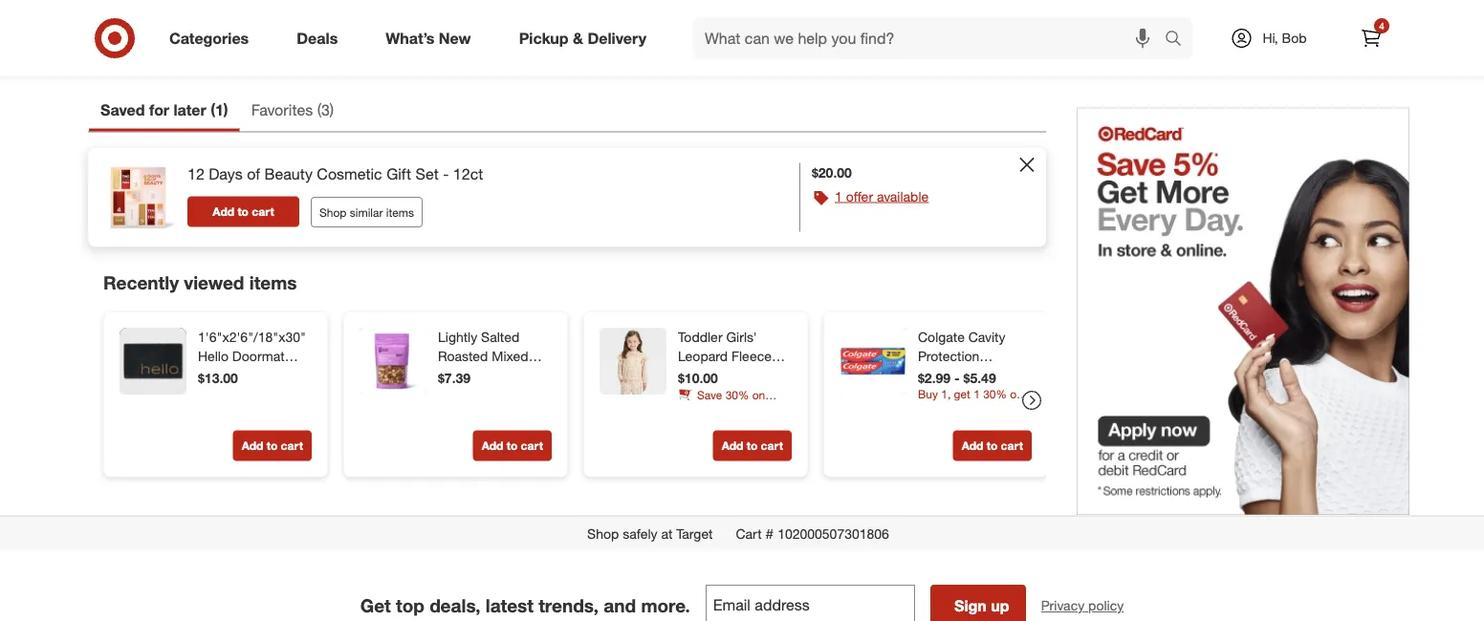 Task type: describe. For each thing, give the bounding box(es) containing it.
fleece
[[732, 348, 772, 365]]

4
[[1380, 20, 1385, 32]]

12ct
[[453, 165, 483, 184]]

gather™
[[450, 387, 499, 403]]

0 horizontal spatial 1
[[215, 101, 224, 120]]

saved for later ( 1 )
[[100, 101, 228, 120]]

- inside 'list item'
[[443, 165, 449, 184]]

privacy
[[1042, 599, 1085, 615]]

what's new
[[386, 29, 471, 47]]

- inside colgate cavity protection fluoride toothpaste - great regular flavor
[[989, 387, 994, 403]]

good
[[509, 368, 543, 384]]

1 inside 1 offer available button
[[835, 189, 843, 205]]

bob
[[1283, 30, 1307, 46]]

girls'
[[727, 329, 757, 346]]

to inside $13.00 add to cart
[[267, 439, 278, 454]]

hi,
[[1263, 30, 1279, 46]]

12
[[188, 165, 205, 184]]

$13.00 add to cart
[[198, 371, 303, 454]]

policy
[[1089, 599, 1124, 615]]

recently viewed items
[[103, 273, 297, 295]]

1 ) from the left
[[224, 101, 228, 120]]

categories
[[169, 29, 249, 47]]

shop for shop similar items
[[320, 206, 347, 220]]

$20.00
[[812, 165, 852, 181]]

search button
[[1157, 17, 1203, 63]]

1 offer available
[[835, 189, 929, 205]]

sign up
[[955, 598, 1010, 616]]

sign up button
[[931, 586, 1026, 622]]

cart inside $13.00 add to cart
[[281, 439, 303, 454]]

lightly salted roasted mixed nuts- 9oz - good & gather™
[[438, 329, 543, 403]]

protection
[[919, 348, 980, 365]]

- inside 1'6"x2'6"/18"x30" hello doormat black - project 62™
[[235, 368, 240, 384]]

toddler
[[678, 329, 723, 346]]

top
[[396, 596, 425, 618]]

$2.99 - $5.49
[[919, 371, 997, 387]]

sweatshirt
[[678, 368, 742, 384]]

items for recently viewed items
[[249, 273, 297, 295]]

toddler girls' leopard fleece sweatshirt - cat & jack™ beige link
[[678, 328, 788, 403]]

offer
[[846, 189, 874, 205]]

1 ( from the left
[[211, 101, 215, 120]]

black
[[198, 368, 231, 384]]

great
[[919, 406, 952, 423]]

and
[[604, 596, 636, 618]]

2 ( from the left
[[317, 101, 321, 120]]

out
[[1248, 43, 1272, 62]]

trends,
[[539, 596, 599, 618]]

2 ) from the left
[[330, 101, 334, 120]]

deals,
[[430, 596, 481, 618]]

$10.00
[[678, 371, 718, 387]]

get top deals, latest trends, and more.
[[360, 596, 691, 618]]

favorites ( 3 )
[[251, 101, 334, 120]]

1'6"x2'6"/18"x30"
[[198, 329, 306, 346]]

12 days of beauty cosmetic gift set - 12ct list item
[[88, 148, 1047, 248]]

sign
[[955, 598, 987, 616]]

add inside $13.00 add to cart
[[242, 439, 264, 454]]

check out all
[[1197, 43, 1293, 62]]

days
[[209, 165, 243, 184]]

cavity
[[969, 329, 1006, 346]]

hi, bob
[[1263, 30, 1307, 46]]

available
[[877, 189, 929, 205]]

pickup & delivery
[[519, 29, 647, 47]]

- inside lightly salted roasted mixed nuts- 9oz - good & gather™
[[500, 368, 505, 384]]

lightly salted roasted mixed nuts- 9oz - good & gather™ link
[[438, 328, 548, 403]]

102000507301806
[[778, 526, 890, 543]]

up
[[991, 598, 1010, 616]]

1 offer available button
[[835, 188, 929, 207]]

doormat
[[232, 348, 285, 365]]

regular
[[956, 406, 1002, 423]]

search
[[1157, 31, 1203, 49]]

62™
[[198, 387, 220, 403]]

at
[[661, 526, 673, 543]]

pickup
[[519, 29, 569, 47]]

categories link
[[153, 17, 273, 59]]

new
[[439, 29, 471, 47]]

get
[[360, 596, 391, 618]]

colgate
[[919, 329, 965, 346]]



Task type: vqa. For each thing, say whether or not it's contained in the screenshot.
AGES
no



Task type: locate. For each thing, give the bounding box(es) containing it.
shop safely at target
[[588, 526, 713, 543]]

0 vertical spatial &
[[573, 29, 584, 47]]

shop inside button
[[320, 206, 347, 220]]

items for shop similar items
[[386, 206, 414, 220]]

latest
[[486, 596, 534, 618]]

& right pickup
[[573, 29, 584, 47]]

1'6"x2'6"/18"x30" hello doormat black - project 62™ image
[[120, 328, 187, 395], [120, 328, 187, 395]]

(
[[211, 101, 215, 120], [317, 101, 321, 120]]

) right favorites
[[330, 101, 334, 120]]

for
[[149, 101, 169, 120]]

12 days of beauty cosmetic gift set - 12ct link
[[188, 164, 483, 186]]

safely
[[623, 526, 658, 543]]

1 vertical spatial shop
[[588, 526, 619, 543]]

shop left safely
[[588, 526, 619, 543]]

4 link
[[1351, 17, 1393, 59]]

recently
[[103, 273, 179, 295]]

cart
[[281, 19, 303, 33], [521, 19, 543, 33], [761, 19, 784, 33], [252, 205, 274, 220], [281, 439, 303, 454], [521, 439, 543, 454], [761, 439, 784, 454], [1001, 439, 1024, 454]]

0 vertical spatial items
[[386, 206, 414, 220]]

1 vertical spatial 1
[[835, 189, 843, 205]]

cosmetic
[[317, 165, 382, 184]]

items right "similar"
[[386, 206, 414, 220]]

shop for shop safely at target
[[588, 526, 619, 543]]

1 horizontal spatial items
[[386, 206, 414, 220]]

colgate cavity protection fluoride toothpaste - great regular flavor
[[919, 329, 1006, 442]]

shop
[[320, 206, 347, 220], [588, 526, 619, 543]]

target redcard save 5% get more every day. in store & online. apply now for a credit or debit redcard. *some restrictions apply. image
[[1077, 108, 1410, 516]]

0 horizontal spatial shop
[[320, 206, 347, 220]]

0 vertical spatial shop
[[320, 206, 347, 220]]

check
[[1197, 43, 1244, 62]]

later
[[174, 101, 206, 120]]

roasted
[[438, 348, 488, 365]]

fluoride
[[919, 368, 967, 384]]

What can we help you find? suggestions appear below search field
[[694, 17, 1170, 59]]

items up 1'6"x2'6"/18"x30"
[[249, 273, 297, 295]]

items inside button
[[386, 206, 414, 220]]

shop left "similar"
[[320, 206, 347, 220]]

& right cat
[[779, 368, 788, 384]]

flavor
[[919, 425, 955, 442]]

& inside lightly salted roasted mixed nuts- 9oz - good & gather™
[[438, 387, 447, 403]]

1 horizontal spatial shop
[[588, 526, 619, 543]]

)
[[224, 101, 228, 120], [330, 101, 334, 120]]

12 days of beauty cosmetic gift set - 12ct image
[[100, 160, 176, 236]]

1 horizontal spatial )
[[330, 101, 334, 120]]

cart inside 12 days of beauty cosmetic gift set - 12ct 'list item'
[[252, 205, 274, 220]]

target
[[677, 526, 713, 543]]

privacy policy link
[[1042, 598, 1124, 617]]

hello
[[198, 348, 229, 365]]

cart # 102000507301806
[[736, 526, 890, 543]]

pickup & delivery link
[[503, 17, 671, 59]]

cart
[[736, 526, 762, 543]]

similar
[[350, 206, 383, 220]]

delivery
[[588, 29, 647, 47]]

( right 'later'
[[211, 101, 215, 120]]

$5.49
[[964, 371, 997, 387]]

add to cart button
[[233, 11, 312, 41], [473, 11, 552, 41], [713, 11, 792, 41], [188, 197, 299, 228], [233, 431, 312, 462], [473, 431, 552, 462], [713, 431, 792, 462], [954, 431, 1032, 462]]

0 horizontal spatial &
[[438, 387, 447, 403]]

what's new link
[[370, 17, 495, 59]]

0 horizontal spatial )
[[224, 101, 228, 120]]

cat
[[755, 368, 776, 384]]

add to cart
[[242, 19, 303, 33], [482, 19, 543, 33], [722, 19, 784, 33], [213, 205, 274, 220], [482, 439, 543, 454], [722, 439, 784, 454], [962, 439, 1024, 454]]

2 horizontal spatial &
[[779, 368, 788, 384]]

deals
[[297, 29, 338, 47]]

jack™
[[678, 387, 713, 403]]

&
[[573, 29, 584, 47], [779, 368, 788, 384], [438, 387, 447, 403]]

( right favorites
[[317, 101, 321, 120]]

3
[[321, 101, 330, 120]]

beige
[[717, 387, 751, 403]]

& inside toddler girls' leopard fleece sweatshirt - cat & jack™ beige
[[779, 368, 788, 384]]

1
[[215, 101, 224, 120], [835, 189, 843, 205]]

saved
[[100, 101, 145, 120]]

shop similar items button
[[311, 197, 423, 228]]

0 vertical spatial 1
[[215, 101, 224, 120]]

more.
[[641, 596, 691, 618]]

leopard
[[678, 348, 728, 365]]

beauty
[[265, 165, 313, 184]]

1 horizontal spatial (
[[317, 101, 321, 120]]

colgate cavity protection fluoride toothpaste - great regular flavor image
[[840, 328, 907, 395], [840, 328, 907, 395]]

privacy policy
[[1042, 599, 1124, 615]]

mixed
[[492, 348, 529, 365]]

colgate cavity protection fluoride toothpaste - great regular flavor link
[[919, 328, 1029, 442]]

1 right 'later'
[[215, 101, 224, 120]]

all
[[1276, 43, 1293, 62]]

$2.99
[[919, 371, 951, 387]]

add to cart inside 12 days of beauty cosmetic gift set - 12ct 'list item'
[[213, 205, 274, 220]]

2 vertical spatial &
[[438, 387, 447, 403]]

12 days of beauty cosmetic gift set - 12ct
[[188, 165, 483, 184]]

add
[[242, 19, 264, 33], [482, 19, 504, 33], [722, 19, 744, 33], [213, 205, 234, 220], [242, 439, 264, 454], [482, 439, 504, 454], [722, 439, 744, 454], [962, 439, 984, 454]]

gift
[[387, 165, 412, 184]]

0 horizontal spatial (
[[211, 101, 215, 120]]

toddler girls' leopard fleece sweatshirt - cat & jack™ beige image
[[600, 328, 667, 395], [600, 328, 667, 395]]

0 horizontal spatial items
[[249, 273, 297, 295]]

add inside 12 days of beauty cosmetic gift set - 12ct 'list item'
[[213, 205, 234, 220]]

1 left offer
[[835, 189, 843, 205]]

nuts-
[[438, 368, 471, 384]]

set
[[416, 165, 439, 184]]

salted
[[481, 329, 520, 346]]

check out all button
[[1093, 32, 1397, 74]]

shop similar items
[[320, 206, 414, 220]]

to inside 12 days of beauty cosmetic gift set - 12ct 'list item'
[[238, 205, 249, 220]]

) right 'later'
[[224, 101, 228, 120]]

- inside toddler girls' leopard fleece sweatshirt - cat & jack™ beige
[[746, 368, 751, 384]]

$13.00
[[198, 371, 238, 387]]

of
[[247, 165, 260, 184]]

viewed
[[184, 273, 244, 295]]

& down nuts- at left bottom
[[438, 387, 447, 403]]

1 horizontal spatial &
[[573, 29, 584, 47]]

1 vertical spatial items
[[249, 273, 297, 295]]

lightly salted roasted mixed nuts- 9oz - good & gather™ image
[[360, 328, 427, 395], [360, 328, 427, 395]]

favorites
[[251, 101, 313, 120]]

-
[[443, 165, 449, 184], [235, 368, 240, 384], [500, 368, 505, 384], [746, 368, 751, 384], [955, 371, 960, 387], [989, 387, 994, 403]]

deals link
[[281, 17, 362, 59]]

1 vertical spatial &
[[779, 368, 788, 384]]

1'6"x2'6"/18"x30" hello doormat black - project 62™ link
[[198, 328, 308, 403]]

to
[[267, 19, 278, 33], [507, 19, 518, 33], [747, 19, 758, 33], [238, 205, 249, 220], [267, 439, 278, 454], [507, 439, 518, 454], [747, 439, 758, 454], [987, 439, 998, 454]]

1'6"x2'6"/18"x30" hello doormat black - project 62™
[[198, 329, 306, 403]]

lightly
[[438, 329, 478, 346]]

1 horizontal spatial 1
[[835, 189, 843, 205]]

None text field
[[706, 586, 915, 622]]

#
[[766, 526, 774, 543]]



